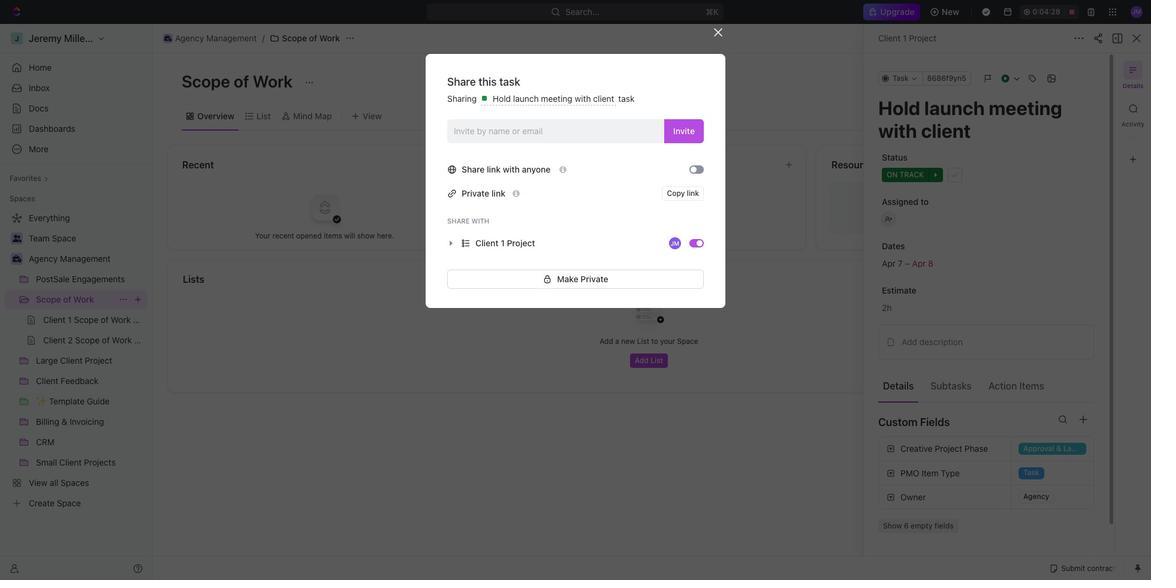Task type: vqa. For each thing, say whether or not it's contained in the screenshot.
off icon to the bottom
no



Task type: locate. For each thing, give the bounding box(es) containing it.
0 horizontal spatial management
[[60, 254, 111, 264]]

client down share with
[[476, 238, 499, 248]]

space
[[678, 337, 699, 346]]

recent
[[182, 160, 214, 170]]

pmo item type
[[901, 468, 960, 478]]

add for add a new list to your space
[[600, 337, 614, 346]]

1 down anyone
[[548, 198, 552, 208]]

agency management left / on the top of the page
[[175, 33, 257, 43]]

1 vertical spatial agency management link
[[29, 250, 145, 269]]

show 6 empty fields
[[884, 522, 954, 531]]

client 1 project b scope of work
[[524, 198, 649, 208]]

add inside button
[[635, 356, 649, 365]]

new
[[622, 337, 636, 346]]

creative
[[901, 444, 933, 454]]

1 vertical spatial 1
[[548, 198, 552, 208]]

0:04:28 button
[[1021, 5, 1080, 19]]

search...
[[566, 7, 600, 17]]

work inside tree
[[73, 295, 94, 305]]

attachments
[[879, 556, 944, 569]]

0 vertical spatial 🤝
[[507, 179, 517, 188]]

link
[[487, 164, 501, 174], [492, 188, 506, 198], [687, 189, 700, 198]]

custom fields
[[879, 416, 951, 429]]

meeting
[[541, 94, 573, 104]]

jm
[[671, 240, 680, 247]]

list left mind
[[257, 111, 271, 121]]

agency management right business time image
[[29, 254, 111, 264]]

0 vertical spatial list
[[257, 111, 271, 121]]

agency management inside sidebar navigation
[[29, 254, 111, 264]]

0 horizontal spatial scope of work link
[[36, 290, 114, 310]]

1 vertical spatial docs
[[507, 160, 530, 170]]

1 vertical spatial scope of work
[[182, 71, 296, 91]]

1 horizontal spatial private
[[581, 274, 609, 284]]

docs down "invite by name or email" text box
[[507, 160, 530, 170]]

details inside button
[[884, 381, 914, 391]]

add a new list to your space
[[600, 337, 699, 346]]

fields
[[935, 522, 954, 531]]

0 horizontal spatial with
[[472, 217, 490, 225]]

0 vertical spatial scope of work
[[282, 33, 340, 43]]

2 🤝 from the top
[[507, 199, 517, 208]]

business time image
[[12, 256, 21, 263]]

2 horizontal spatial with
[[575, 94, 591, 104]]

tree
[[5, 209, 148, 514]]

your recent opened items will show here.
[[255, 231, 394, 240]]

scope of work
[[282, 33, 340, 43], [182, 71, 296, 91], [36, 295, 94, 305]]

mind
[[293, 111, 313, 121]]

copy link
[[667, 189, 700, 198]]

recent
[[273, 231, 294, 240]]

0 horizontal spatial agency management
[[29, 254, 111, 264]]

add list
[[635, 356, 664, 365]]

0 vertical spatial agency management link
[[160, 31, 260, 46]]

docs
[[29, 103, 49, 113], [507, 160, 530, 170]]

client
[[879, 33, 901, 43], [524, 198, 546, 208], [476, 238, 499, 248]]

your
[[661, 337, 676, 346]]

share up sharing
[[448, 76, 476, 88]]

8686f9yn5
[[928, 74, 967, 83]]

here.
[[377, 231, 394, 240]]

0 vertical spatial scope of work link
[[267, 31, 343, 46]]

1 horizontal spatial docs
[[507, 160, 530, 170]]

Edit task name text field
[[879, 97, 1095, 143]]

1 horizontal spatial list
[[638, 337, 650, 346]]

1 horizontal spatial client 1 project
[[879, 33, 937, 43]]

client down upgrade link
[[879, 33, 901, 43]]

agency
[[175, 33, 204, 43], [29, 254, 58, 264]]

share for share this task
[[448, 76, 476, 88]]

add
[[902, 337, 918, 347], [600, 337, 614, 346], [635, 356, 649, 365]]

list
[[257, 111, 271, 121], [638, 337, 650, 346], [651, 356, 664, 365]]

to right the assigned
[[921, 197, 929, 207]]

1 vertical spatial details
[[884, 381, 914, 391]]

1 vertical spatial list
[[638, 337, 650, 346]]

overview link
[[195, 108, 234, 124]]

client 1 project
[[879, 33, 937, 43], [476, 238, 536, 248]]

0 vertical spatial client
[[879, 33, 901, 43]]

task up hold at the top
[[500, 76, 521, 88]]

0 vertical spatial management
[[206, 33, 257, 43]]

make
[[558, 274, 579, 284]]

agency right business time icon
[[175, 33, 204, 43]]

1 vertical spatial agency management
[[29, 254, 111, 264]]

will
[[344, 231, 355, 240]]

tree containing agency management
[[5, 209, 148, 514]]

private up share with
[[462, 188, 490, 198]]

client 1 project down upgrade
[[879, 33, 937, 43]]

scope
[[282, 33, 307, 43], [182, 71, 230, 91], [592, 198, 616, 208], [36, 295, 61, 305]]

0 vertical spatial docs
[[29, 103, 49, 113]]

client down anyone
[[524, 198, 546, 208]]

0 horizontal spatial private
[[462, 188, 490, 198]]

share up private link
[[462, 164, 485, 174]]

docs inside sidebar navigation
[[29, 103, 49, 113]]

0 horizontal spatial agency
[[29, 254, 58, 264]]

2 vertical spatial scope of work
[[36, 295, 94, 305]]

link up private link
[[487, 164, 501, 174]]

scope of work inside tree
[[36, 295, 94, 305]]

lists button
[[182, 272, 1117, 287]]

0 vertical spatial share
[[448, 76, 476, 88]]

agency right business time image
[[29, 254, 58, 264]]

1 down private link
[[501, 238, 505, 248]]

subtasks
[[931, 381, 972, 391]]

0 horizontal spatial to
[[652, 337, 659, 346]]

assigned to
[[883, 197, 929, 207]]

1 horizontal spatial to
[[921, 197, 929, 207]]

1 vertical spatial private
[[581, 274, 609, 284]]

2 vertical spatial share
[[448, 217, 470, 225]]

anyone
[[522, 164, 551, 174]]

launch
[[513, 94, 539, 104]]

task right client
[[619, 94, 635, 104]]

link down "share link with anyone"
[[492, 188, 506, 198]]

2 horizontal spatial add
[[902, 337, 918, 347]]

2 vertical spatial client
[[476, 238, 499, 248]]

description
[[920, 337, 964, 347]]

0 vertical spatial details
[[1123, 82, 1144, 89]]

private right make on the top
[[581, 274, 609, 284]]

0 horizontal spatial task
[[500, 76, 521, 88]]

with left anyone
[[503, 164, 520, 174]]

add down add a new list to your space
[[635, 356, 649, 365]]

0 horizontal spatial client
[[476, 238, 499, 248]]

share down private link
[[448, 217, 470, 225]]

0:04:28
[[1033, 7, 1061, 16]]

add left description on the bottom of the page
[[902, 337, 918, 347]]

with left client
[[575, 94, 591, 104]]

1 down upgrade
[[904, 33, 907, 43]]

task sidebar navigation tab list
[[1121, 61, 1147, 169]]

1 horizontal spatial scope of work link
[[267, 31, 343, 46]]

1 horizontal spatial agency management
[[175, 33, 257, 43]]

details up custom
[[884, 381, 914, 391]]

details
[[1123, 82, 1144, 89], [884, 381, 914, 391]]

1 horizontal spatial task
[[619, 94, 635, 104]]

link for private
[[492, 188, 506, 198]]

⌘k
[[707, 7, 720, 17]]

project
[[910, 33, 937, 43], [555, 198, 582, 208], [507, 238, 536, 248], [936, 444, 963, 454]]

add left the a
[[600, 337, 614, 346]]

work
[[320, 33, 340, 43], [253, 71, 293, 91], [629, 198, 649, 208], [73, 295, 94, 305]]

0 vertical spatial client 1 project
[[879, 33, 937, 43]]

Invite by name or email text field
[[454, 122, 660, 140]]

details up activity
[[1123, 82, 1144, 89]]

add inside button
[[902, 337, 918, 347]]

upgrade link
[[864, 4, 921, 20]]

owner
[[901, 492, 927, 502]]

1 horizontal spatial with
[[503, 164, 520, 174]]

link right copy
[[687, 189, 700, 198]]

2 vertical spatial list
[[651, 356, 664, 365]]

0 horizontal spatial add
[[600, 337, 614, 346]]

1 vertical spatial client
[[524, 198, 546, 208]]

tree inside sidebar navigation
[[5, 209, 148, 514]]

map
[[315, 111, 332, 121]]

0 vertical spatial to
[[921, 197, 929, 207]]

0 horizontal spatial docs
[[29, 103, 49, 113]]

activity
[[1122, 121, 1145, 128]]

sidebar navigation
[[0, 24, 153, 581]]

0 horizontal spatial list
[[257, 111, 271, 121]]

action items button
[[984, 375, 1050, 397]]

2 horizontal spatial list
[[651, 356, 664, 365]]

to left your
[[652, 337, 659, 346]]

of inside tree
[[63, 295, 71, 305]]

share
[[448, 76, 476, 88], [462, 164, 485, 174], [448, 217, 470, 225]]

list inside "link"
[[257, 111, 271, 121]]

1 horizontal spatial agency
[[175, 33, 204, 43]]

docs down the inbox
[[29, 103, 49, 113]]

0 horizontal spatial details
[[884, 381, 914, 391]]

1 horizontal spatial details
[[1123, 82, 1144, 89]]

0 horizontal spatial client 1 project
[[476, 238, 536, 248]]

with down private link
[[472, 217, 490, 225]]

task
[[500, 76, 521, 88], [619, 94, 635, 104]]

0 horizontal spatial 1
[[501, 238, 505, 248]]

add for add list
[[635, 356, 649, 365]]

2 horizontal spatial 1
[[904, 33, 907, 43]]

client
[[594, 94, 615, 104]]

6
[[905, 522, 909, 531]]

upgrade
[[880, 7, 915, 17]]

1 vertical spatial agency
[[29, 254, 58, 264]]

agency management link
[[160, 31, 260, 46], [29, 250, 145, 269]]

1 vertical spatial share
[[462, 164, 485, 174]]

pmo
[[901, 468, 920, 478]]

1 vertical spatial management
[[60, 254, 111, 264]]

1
[[904, 33, 907, 43], [548, 198, 552, 208], [501, 238, 505, 248]]

1 horizontal spatial add
[[635, 356, 649, 365]]

1 vertical spatial to
[[652, 337, 659, 346]]

custom fields button
[[879, 408, 1095, 437]]

list down add a new list to your space
[[651, 356, 664, 365]]

1 vertical spatial 🤝
[[507, 199, 517, 208]]

with
[[575, 94, 591, 104], [503, 164, 520, 174], [472, 217, 490, 225]]

show
[[357, 231, 375, 240]]

list right new
[[638, 337, 650, 346]]

0 horizontal spatial agency management link
[[29, 250, 145, 269]]

to
[[921, 197, 929, 207], [652, 337, 659, 346]]

client 1 project down share with
[[476, 238, 536, 248]]

subtasks button
[[926, 375, 977, 397]]

0 vertical spatial agency
[[175, 33, 204, 43]]

overview
[[197, 111, 234, 121]]

0 vertical spatial agency management
[[175, 33, 257, 43]]

items
[[324, 231, 342, 240]]

estimate
[[883, 286, 917, 296]]

add for add description
[[902, 337, 918, 347]]



Task type: describe. For each thing, give the bounding box(es) containing it.
2 horizontal spatial client
[[879, 33, 901, 43]]

add list button
[[630, 354, 668, 368]]

show
[[884, 522, 903, 531]]

scope inside sidebar navigation
[[36, 295, 61, 305]]

add description button
[[883, 333, 1091, 352]]

/
[[262, 33, 265, 43]]

🤝 link
[[502, 175, 802, 194]]

type
[[942, 468, 960, 478]]

action items
[[989, 381, 1045, 391]]

1 horizontal spatial agency management link
[[160, 31, 260, 46]]

mind map
[[293, 111, 332, 121]]

share this task
[[448, 76, 521, 88]]

1 horizontal spatial management
[[206, 33, 257, 43]]

your
[[255, 231, 271, 240]]

share with
[[448, 217, 490, 225]]

0 vertical spatial task
[[500, 76, 521, 88]]

link for share
[[487, 164, 501, 174]]

phase
[[965, 444, 989, 454]]

details button
[[879, 375, 919, 397]]

item
[[922, 468, 939, 478]]

business time image
[[164, 35, 172, 41]]

0 vertical spatial private
[[462, 188, 490, 198]]

no recent items image
[[301, 183, 349, 231]]

1 vertical spatial client 1 project
[[476, 238, 536, 248]]

add description
[[902, 337, 964, 347]]

hold launch meeting with client
[[491, 94, 617, 104]]

invite
[[674, 126, 695, 136]]

dashboards
[[29, 124, 75, 134]]

1 vertical spatial task
[[619, 94, 635, 104]]

list inside button
[[651, 356, 664, 365]]

favorites
[[10, 174, 41, 183]]

docs link
[[5, 99, 148, 118]]

project inside 'custom fields' element
[[936, 444, 963, 454]]

mind map link
[[291, 108, 332, 124]]

status
[[883, 152, 908, 163]]

1 vertical spatial scope of work link
[[36, 290, 114, 310]]

1 🤝 from the top
[[507, 179, 517, 188]]

list link
[[254, 108, 271, 124]]

favorites button
[[5, 172, 53, 186]]

resources button
[[832, 158, 1100, 172]]

spaces
[[10, 194, 35, 203]]

link for copy
[[687, 189, 700, 198]]

attachments button
[[879, 548, 1095, 577]]

empty
[[911, 522, 933, 531]]

resources
[[832, 160, 880, 170]]

items
[[1020, 381, 1045, 391]]

hold
[[493, 94, 511, 104]]

dates
[[883, 241, 906, 251]]

details inside "task sidebar navigation" 'tab list'
[[1123, 82, 1144, 89]]

0 vertical spatial with
[[575, 94, 591, 104]]

new button
[[926, 2, 967, 22]]

inbox link
[[5, 79, 148, 98]]

b
[[584, 198, 590, 208]]

custom fields element
[[879, 437, 1095, 534]]

new
[[942, 7, 960, 17]]

fields
[[921, 416, 951, 429]]

sharing
[[448, 94, 479, 104]]

automations button
[[1062, 29, 1124, 47]]

8686f9yn5 button
[[923, 71, 972, 86]]

1 horizontal spatial 1
[[548, 198, 552, 208]]

this
[[479, 76, 497, 88]]

private link
[[462, 188, 506, 198]]

management inside sidebar navigation
[[60, 254, 111, 264]]

1 vertical spatial with
[[503, 164, 520, 174]]

client 1 project link
[[879, 33, 937, 43]]

a
[[616, 337, 620, 346]]

custom
[[879, 416, 918, 429]]

assigned
[[883, 197, 919, 207]]

inbox
[[29, 83, 50, 93]]

action
[[989, 381, 1018, 391]]

2 vertical spatial 1
[[501, 238, 505, 248]]

lists
[[183, 274, 205, 285]]

opened
[[296, 231, 322, 240]]

agency inside sidebar navigation
[[29, 254, 58, 264]]

dashboards link
[[5, 119, 148, 139]]

agency management link inside tree
[[29, 250, 145, 269]]

creative project phase
[[901, 444, 989, 454]]

2 vertical spatial with
[[472, 217, 490, 225]]

automations
[[1068, 33, 1118, 43]]

share for share with
[[448, 217, 470, 225]]

home link
[[5, 58, 148, 77]]

home
[[29, 62, 52, 73]]

no lists icon. image
[[625, 289, 673, 337]]

share link with anyone
[[462, 164, 553, 174]]

1 horizontal spatial client
[[524, 198, 546, 208]]

copy
[[667, 189, 685, 198]]

share for share link with anyone
[[462, 164, 485, 174]]

0 vertical spatial 1
[[904, 33, 907, 43]]



